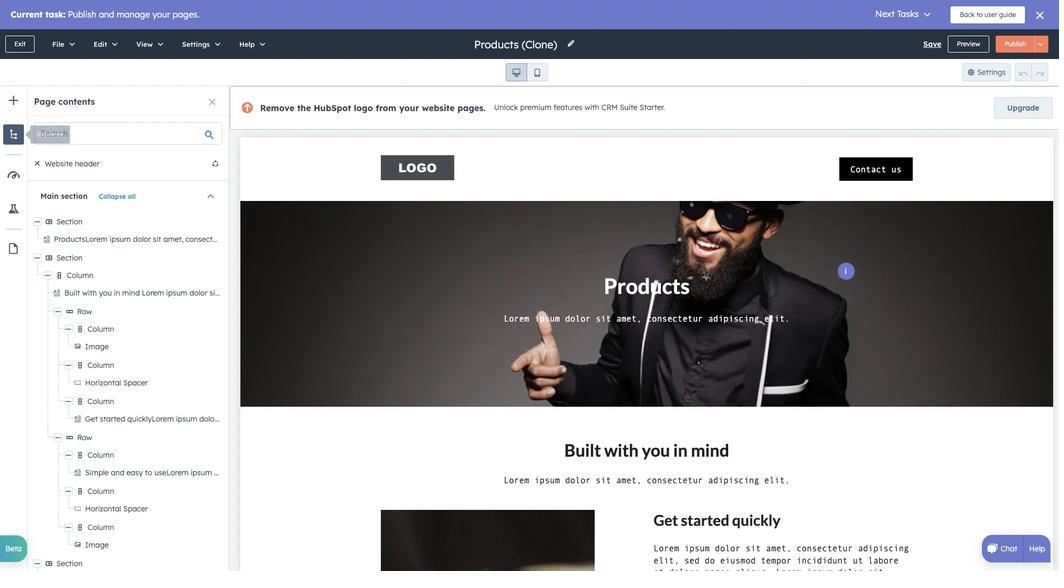 Task type: describe. For each thing, give the bounding box(es) containing it.
tempor...
[[420, 468, 450, 478]]

get
[[85, 414, 98, 424]]

in...
[[433, 414, 445, 424]]

beta button
[[0, 536, 27, 562]]

caret image
[[208, 191, 214, 201]]

collapse all
[[99, 192, 136, 200]]

save button
[[924, 38, 942, 51]]

dolor inside button
[[190, 288, 208, 298]]

page contents
[[34, 96, 95, 107]]

edit
[[94, 40, 107, 48]]

and
[[111, 468, 124, 478]]

starter.
[[640, 103, 665, 112]]

the
[[297, 103, 311, 113]]

1 horizontal spatial settings button
[[962, 63, 1011, 81]]

help button
[[228, 29, 273, 59]]

crm
[[602, 103, 618, 112]]

1 section button from the top
[[56, 215, 221, 228]]

chat
[[1001, 544, 1018, 554]]

with inside built with you in mind lorem ipsum dolor sit amet, consectetur adipiscing elit. button
[[82, 288, 97, 298]]

1 image button from the top
[[85, 341, 220, 353]]

exit
[[14, 40, 26, 48]]

beta
[[5, 544, 22, 554]]

row for image
[[77, 307, 92, 317]]

exit link
[[5, 36, 35, 53]]

preview button
[[948, 36, 989, 53]]

ipsum right quicklylorem
[[176, 414, 197, 424]]

elit. inside built with you in mind lorem ipsum dolor sit amet, consectetur adipiscing elit. button
[[324, 288, 336, 298]]

1 horizontal spatial settings
[[977, 68, 1006, 77]]

elit. inside productslorem ipsum dolor sit amet, consectetur adipiscing elit. button
[[267, 235, 279, 244]]

3 section button from the top
[[56, 558, 221, 570]]

features
[[554, 103, 583, 112]]

website header button
[[45, 157, 211, 170]]

you
[[99, 288, 112, 298]]

simple and easy to uselorem ipsum dolor sit amet, consectetur adipiscing elit, sed do eiusmod tempor...
[[85, 468, 450, 478]]

website
[[45, 159, 73, 169]]

mind
[[122, 288, 140, 298]]

1 vertical spatial eiusmod
[[388, 468, 418, 478]]

lorem
[[142, 288, 164, 298]]

file
[[52, 40, 64, 48]]

0 vertical spatial with
[[585, 103, 599, 112]]

quicklylorem
[[127, 414, 174, 424]]

get started quicklylorem ipsum dolor sit amet, consectetur adipiscing elit, sed do eiusmod tempor in... button
[[85, 413, 445, 426]]

adipiscing inside button
[[285, 288, 322, 298]]

view
[[136, 40, 153, 48]]

do inside get started quicklylorem ipsum dolor sit amet, consectetur adipiscing elit, sed do eiusmod tempor in... button
[[362, 414, 371, 424]]

publish
[[1005, 40, 1026, 48]]

uselorem
[[154, 468, 189, 478]]

sit inside button
[[210, 288, 218, 298]]

to
[[145, 468, 152, 478]]

spacer for get started quicklylorem ipsum dolor sit amet, consectetur adipiscing elit, sed do eiusmod tempor in...
[[123, 378, 148, 388]]

horizontal spacer button for image
[[85, 377, 220, 389]]

0 vertical spatial eiusmod
[[373, 414, 403, 424]]

1 horizontal spatial help
[[1029, 544, 1045, 554]]

simple
[[85, 468, 109, 478]]

view button
[[125, 29, 171, 59]]

suite
[[620, 103, 638, 112]]

0 horizontal spatial sed
[[348, 414, 360, 424]]

pages.
[[457, 103, 486, 113]]

website
[[422, 103, 455, 113]]

Search text field
[[35, 123, 201, 144]]

edit button
[[82, 29, 125, 59]]



Task type: locate. For each thing, give the bounding box(es) containing it.
collapse all button
[[92, 186, 143, 207]]

0 vertical spatial horizontal
[[85, 378, 121, 388]]

do inside simple and easy to uselorem ipsum dolor sit amet, consectetur adipiscing elit, sed do eiusmod tempor... button
[[377, 468, 386, 478]]

0 vertical spatial elit,
[[333, 414, 346, 424]]

ipsum inside button
[[166, 288, 187, 298]]

1 vertical spatial elit.
[[324, 288, 336, 298]]

0 vertical spatial settings
[[182, 40, 210, 48]]

1 vertical spatial with
[[82, 288, 97, 298]]

elit,
[[333, 414, 346, 424], [348, 468, 360, 478]]

1 horizontal spatial group
[[1015, 63, 1049, 81]]

0 vertical spatial section button
[[56, 215, 221, 228]]

row button for simple and easy to uselorem ipsum dolor sit amet, consectetur adipiscing elit, sed do eiusmod tempor...
[[77, 431, 221, 444]]

0 horizontal spatial with
[[82, 288, 97, 298]]

unlock premium features with crm suite starter.
[[494, 103, 665, 112]]

built with you in mind lorem ipsum dolor sit amet, consectetur adipiscing elit. button
[[64, 287, 336, 300]]

in
[[114, 288, 120, 298]]

productslorem
[[54, 235, 107, 244]]

0 horizontal spatial group
[[506, 63, 548, 81]]

1 horizontal from the top
[[85, 378, 121, 388]]

preview
[[957, 40, 980, 48]]

premium
[[520, 103, 552, 112]]

remove the hubspot logo from your website pages.
[[260, 103, 486, 113]]

spacer up quicklylorem
[[123, 378, 148, 388]]

0 horizontal spatial do
[[362, 414, 371, 424]]

1 vertical spatial help
[[1029, 544, 1045, 554]]

2 row from the top
[[77, 433, 92, 443]]

1 vertical spatial image
[[85, 541, 109, 550]]

2 horizontal from the top
[[85, 504, 121, 514]]

header
[[75, 159, 100, 169]]

settings
[[182, 40, 210, 48], [977, 68, 1006, 77]]

2 group from the left
[[1015, 63, 1049, 81]]

main section
[[40, 191, 88, 201]]

eiusmod left tempor...
[[388, 468, 418, 478]]

save
[[924, 39, 942, 49]]

hubspot
[[314, 103, 351, 113]]

0 vertical spatial row
[[77, 307, 92, 317]]

0 vertical spatial spacer
[[123, 378, 148, 388]]

2 section button from the top
[[56, 252, 221, 264]]

1 horizontal spatial do
[[377, 468, 386, 478]]

built with you in mind lorem ipsum dolor sit amet, consectetur adipiscing elit.
[[64, 288, 336, 298]]

1 image from the top
[[85, 342, 109, 352]]

horizontal for image
[[85, 378, 121, 388]]

horizontal
[[85, 378, 121, 388], [85, 504, 121, 514]]

0 horizontal spatial help
[[239, 40, 255, 48]]

2 horizontal spacer button from the top
[[85, 503, 220, 516]]

row button down quicklylorem
[[77, 431, 221, 444]]

section
[[56, 217, 83, 227], [56, 253, 83, 263], [56, 559, 83, 569]]

elit.
[[267, 235, 279, 244], [324, 288, 336, 298]]

1 row button from the top
[[77, 305, 221, 318]]

file button
[[41, 29, 82, 59]]

0 vertical spatial help
[[239, 40, 255, 48]]

tempor
[[406, 414, 431, 424]]

group up premium
[[506, 63, 548, 81]]

with left you
[[82, 288, 97, 298]]

None field
[[473, 37, 561, 51]]

productslorem ipsum dolor sit amet, consectetur adipiscing elit. button
[[54, 233, 279, 246]]

publish group
[[996, 36, 1049, 53]]

logo
[[354, 103, 373, 113]]

with
[[585, 103, 599, 112], [82, 288, 97, 298]]

page
[[34, 96, 56, 107]]

spacer for image
[[123, 504, 148, 514]]

upgrade link
[[994, 97, 1053, 119]]

1 spacer from the top
[[123, 378, 148, 388]]

adipiscing
[[229, 235, 265, 244], [285, 288, 322, 298], [295, 414, 331, 424], [310, 468, 346, 478]]

ipsum right uselorem on the bottom
[[191, 468, 212, 478]]

0 vertical spatial sed
[[348, 414, 360, 424]]

group down publish group
[[1015, 63, 1049, 81]]

horizontal down simple
[[85, 504, 121, 514]]

main
[[40, 191, 59, 201]]

upgrade
[[1007, 103, 1040, 113]]

group
[[506, 63, 548, 81], [1015, 63, 1049, 81]]

section
[[61, 191, 88, 201]]

ipsum right productslorem
[[110, 235, 131, 244]]

from
[[376, 103, 397, 113]]

eiusmod left tempor
[[373, 414, 403, 424]]

0 vertical spatial horizontal spacer button
[[85, 377, 220, 389]]

0 vertical spatial settings button
[[171, 29, 228, 59]]

1 row from the top
[[77, 307, 92, 317]]

0 horizontal spatial settings button
[[171, 29, 228, 59]]

publish button
[[996, 36, 1035, 53]]

2 row button from the top
[[77, 431, 221, 444]]

collapse
[[99, 192, 126, 200]]

sit
[[153, 235, 161, 244], [210, 288, 218, 298], [219, 414, 228, 424], [234, 468, 242, 478]]

image button
[[85, 341, 220, 353], [85, 539, 220, 552]]

1 section from the top
[[56, 217, 83, 227]]

1 vertical spatial settings
[[977, 68, 1006, 77]]

1 horizontal spatial elit,
[[348, 468, 360, 478]]

horizontal for simple and easy to uselorem ipsum dolor sit amet, consectetur adipiscing elit, sed do eiusmod tempor...
[[85, 504, 121, 514]]

ipsum right lorem
[[166, 288, 187, 298]]

2 section from the top
[[56, 253, 83, 263]]

row button
[[77, 305, 221, 318], [77, 431, 221, 444]]

3 section from the top
[[56, 559, 83, 569]]

1 vertical spatial section
[[56, 253, 83, 263]]

1 vertical spatial image button
[[85, 539, 220, 552]]

horizontal up the started
[[85, 378, 121, 388]]

horizontal spacer up the started
[[85, 378, 148, 388]]

all
[[128, 192, 136, 200]]

productslorem ipsum dolor sit amet, consectetur adipiscing elit.
[[54, 235, 279, 244]]

1 horizontal spacer from the top
[[85, 378, 148, 388]]

row down get
[[77, 433, 92, 443]]

amet, inside button
[[220, 288, 240, 298]]

easy
[[126, 468, 143, 478]]

row button down lorem
[[77, 305, 221, 318]]

2 spacer from the top
[[123, 504, 148, 514]]

column button
[[67, 269, 221, 282], [88, 323, 221, 336], [88, 359, 221, 372], [88, 395, 221, 408], [88, 449, 221, 462], [88, 485, 221, 498], [88, 521, 221, 534]]

image
[[85, 342, 109, 352], [85, 541, 109, 550]]

row down built
[[77, 307, 92, 317]]

row for simple and easy to uselorem ipsum dolor sit amet, consectetur adipiscing elit, sed do eiusmod tempor...
[[77, 433, 92, 443]]

1 vertical spatial settings button
[[962, 63, 1011, 81]]

horizontal spacer button for simple and easy to uselorem ipsum dolor sit amet, consectetur adipiscing elit, sed do eiusmod tempor...
[[85, 503, 220, 516]]

1 vertical spatial elit,
[[348, 468, 360, 478]]

section button
[[56, 215, 221, 228], [56, 252, 221, 264], [56, 558, 221, 570]]

0 vertical spatial section
[[56, 217, 83, 227]]

website header
[[45, 159, 100, 169]]

do
[[362, 414, 371, 424], [377, 468, 386, 478]]

contents
[[37, 131, 59, 137]]

ipsum
[[110, 235, 131, 244], [166, 288, 187, 298], [176, 414, 197, 424], [191, 468, 212, 478]]

horizontal spacer
[[85, 378, 148, 388], [85, 504, 148, 514]]

horizontal spacer for get started quicklylorem ipsum dolor sit amet, consectetur adipiscing elit, sed do eiusmod tempor in...
[[85, 378, 148, 388]]

0 vertical spatial horizontal spacer
[[85, 378, 148, 388]]

1 horizontal spatial sed
[[363, 468, 375, 478]]

settings button
[[171, 29, 228, 59], [962, 63, 1011, 81]]

1 vertical spatial horizontal spacer button
[[85, 503, 220, 516]]

2 image from the top
[[85, 541, 109, 550]]

1 horizontal spatial with
[[585, 103, 599, 112]]

0 vertical spatial elit.
[[267, 235, 279, 244]]

started
[[100, 414, 125, 424]]

simple and easy to uselorem ipsum dolor sit amet, consectetur adipiscing elit, sed do eiusmod tempor... button
[[85, 467, 450, 479]]

0 vertical spatial image button
[[85, 341, 220, 353]]

0 vertical spatial image
[[85, 342, 109, 352]]

amet,
[[163, 235, 183, 244], [220, 288, 240, 298], [230, 414, 250, 424], [245, 468, 265, 478]]

1 horizontal spacer button from the top
[[85, 377, 220, 389]]

dolor
[[133, 235, 151, 244], [190, 288, 208, 298], [199, 414, 217, 424], [214, 468, 232, 478]]

sed
[[348, 414, 360, 424], [363, 468, 375, 478]]

0 vertical spatial do
[[362, 414, 371, 424]]

1 vertical spatial row button
[[77, 431, 221, 444]]

0 horizontal spatial settings
[[182, 40, 210, 48]]

1 group from the left
[[506, 63, 548, 81]]

1 vertical spatial do
[[377, 468, 386, 478]]

horizontal spacer button down to
[[85, 503, 220, 516]]

0 vertical spatial row button
[[77, 305, 221, 318]]

help
[[239, 40, 255, 48], [1029, 544, 1045, 554]]

1 horizontal spatial elit.
[[324, 288, 336, 298]]

contents
[[58, 96, 95, 107]]

2 vertical spatial section button
[[56, 558, 221, 570]]

your
[[399, 103, 419, 113]]

spacer down the easy
[[123, 504, 148, 514]]

built
[[64, 288, 80, 298]]

1 vertical spatial sed
[[363, 468, 375, 478]]

row button for image
[[77, 305, 221, 318]]

column
[[67, 271, 93, 280], [88, 325, 114, 334], [88, 361, 114, 370], [88, 397, 114, 406], [88, 451, 114, 460], [88, 487, 114, 496], [88, 523, 114, 533]]

0 horizontal spatial elit.
[[267, 235, 279, 244]]

1 vertical spatial section button
[[56, 252, 221, 264]]

spacer
[[123, 378, 148, 388], [123, 504, 148, 514]]

row
[[77, 307, 92, 317], [77, 433, 92, 443]]

horizontal spacer for image
[[85, 504, 148, 514]]

remove
[[260, 103, 295, 113]]

1 vertical spatial row
[[77, 433, 92, 443]]

2 image button from the top
[[85, 539, 220, 552]]

with left "crm"
[[585, 103, 599, 112]]

unlock
[[494, 103, 518, 112]]

2 horizontal spacer from the top
[[85, 504, 148, 514]]

horizontal spacer button
[[85, 377, 220, 389], [85, 503, 220, 516]]

1 vertical spatial horizontal spacer
[[85, 504, 148, 514]]

consectetur inside button
[[242, 288, 283, 298]]

1 vertical spatial horizontal
[[85, 504, 121, 514]]

settings right view button
[[182, 40, 210, 48]]

horizontal spacer down and
[[85, 504, 148, 514]]

settings down "preview" button
[[977, 68, 1006, 77]]

2 vertical spatial section
[[56, 559, 83, 569]]

horizontal spacer button up quicklylorem
[[85, 377, 220, 389]]

1 vertical spatial spacer
[[123, 504, 148, 514]]

close image
[[209, 99, 215, 105]]

0 horizontal spatial elit,
[[333, 414, 346, 424]]

get started quicklylorem ipsum dolor sit amet, consectetur adipiscing elit, sed do eiusmod tempor in...
[[85, 414, 445, 424]]

eiusmod
[[373, 414, 403, 424], [388, 468, 418, 478]]

help inside button
[[239, 40, 255, 48]]



Task type: vqa. For each thing, say whether or not it's contained in the screenshot.
CONSECTETUR
yes



